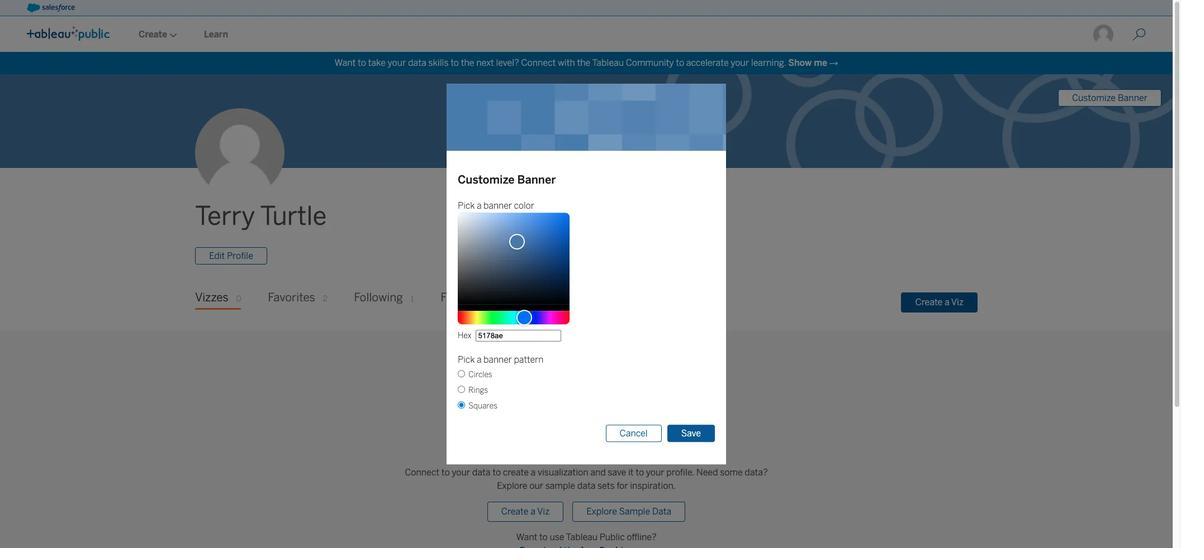 Task type: describe. For each thing, give the bounding box(es) containing it.
explore sample data link
[[573, 503, 686, 523]]

customize banner inside button
[[1072, 93, 1148, 103]]

data?
[[745, 468, 768, 479]]

want for want to use tableau public offline?
[[516, 533, 537, 544]]

profile
[[227, 251, 253, 262]]

pick for pick a banner color
[[458, 201, 475, 211]]

edit profile
[[209, 251, 253, 262]]

terry turtle
[[195, 201, 327, 232]]

1 the from the left
[[461, 58, 474, 68]]

Hex field
[[476, 330, 562, 342]]

pattern
[[514, 355, 544, 365]]

banner inside button
[[1118, 93, 1148, 103]]

cancel
[[620, 429, 648, 439]]

color slider
[[458, 213, 570, 305]]

a inside connect to your data to create a visualization and save it to your profile. need some data? explore our sample data sets for inspiration.
[[531, 468, 536, 479]]

your right take
[[388, 58, 406, 68]]

take
[[368, 58, 386, 68]]

0 vertical spatial data
[[408, 58, 426, 68]]

learn
[[204, 29, 228, 40]]

pick a banner pattern
[[458, 355, 544, 365]]

want to take your data skills to the next level? connect with the tableau community to accelerate your learning. show me →
[[335, 58, 838, 68]]

pick for pick a banner pattern
[[458, 355, 475, 365]]

save button
[[667, 425, 715, 443]]

turtle
[[260, 201, 327, 232]]

0 vertical spatial connect
[[521, 58, 556, 68]]

inspiration.
[[630, 482, 676, 492]]

banner for color
[[484, 201, 512, 211]]

2 vertical spatial data
[[577, 482, 596, 492]]

your left create
[[452, 468, 470, 479]]

want for want to take your data skills to the next level? connect with the tableau community to accelerate your learning. show me →
[[335, 58, 356, 68]]

1
[[411, 295, 414, 304]]

next
[[476, 58, 494, 68]]

our
[[530, 482, 543, 492]]

→
[[829, 58, 838, 68]]

none radio inside customize banner dialog
[[458, 386, 465, 393]]

customize banner dialog
[[299, 84, 874, 465]]

1 vertical spatial tableau
[[566, 533, 598, 544]]

0 horizontal spatial create a viz
[[501, 507, 550, 518]]

salesforce logo image
[[27, 3, 75, 12]]

visualization
[[538, 468, 588, 479]]

with
[[558, 58, 575, 68]]

explore inside connect to your data to create a visualization and save it to your profile. need some data? explore our sample data sets for inspiration.
[[497, 482, 527, 492]]

banner inside dialog
[[517, 173, 556, 187]]

0 vertical spatial viz
[[951, 297, 964, 308]]

go to search image
[[1119, 28, 1159, 41]]

0 vertical spatial tableau
[[592, 58, 624, 68]]

1 vertical spatial data
[[472, 468, 491, 479]]

squares
[[468, 402, 498, 411]]

1 vertical spatial create a viz button
[[487, 503, 564, 523]]



Task type: locate. For each thing, give the bounding box(es) containing it.
0
[[236, 295, 241, 304], [497, 295, 502, 304]]

color image
[[509, 234, 525, 250]]

a
[[477, 201, 482, 211], [945, 297, 950, 308], [477, 355, 482, 365], [531, 468, 536, 479], [531, 507, 536, 518]]

None radio
[[458, 371, 465, 378], [458, 402, 465, 409], [458, 371, 465, 378], [458, 402, 465, 409]]

1 vertical spatial create a viz
[[501, 507, 550, 518]]

public
[[600, 533, 625, 544]]

0 horizontal spatial the
[[461, 58, 474, 68]]

customize banner
[[1072, 93, 1148, 103], [458, 173, 556, 187]]

it
[[628, 468, 634, 479]]

data left 'skills'
[[408, 58, 426, 68]]

customize banner button
[[1058, 89, 1162, 107]]

1 horizontal spatial connect
[[521, 58, 556, 68]]

0 horizontal spatial data
[[408, 58, 426, 68]]

0 right followers
[[497, 295, 502, 304]]

0 vertical spatial pick
[[458, 201, 475, 211]]

create a viz button
[[901, 293, 978, 313], [487, 503, 564, 523]]

your
[[388, 58, 406, 68], [731, 58, 749, 68], [452, 468, 470, 479], [646, 468, 664, 479]]

1 vertical spatial explore
[[587, 507, 617, 518]]

edit
[[209, 251, 225, 262]]

customize banner inside dialog
[[458, 173, 556, 187]]

0 vertical spatial explore
[[497, 482, 527, 492]]

to
[[358, 58, 366, 68], [451, 58, 459, 68], [676, 58, 684, 68], [442, 468, 450, 479], [493, 468, 501, 479], [636, 468, 644, 479], [539, 533, 548, 544]]

and
[[590, 468, 606, 479]]

1 banner from the top
[[484, 201, 512, 211]]

community
[[626, 58, 674, 68]]

banner
[[1118, 93, 1148, 103], [517, 173, 556, 187]]

connect inside connect to your data to create a visualization and save it to your profile. need some data? explore our sample data sets for inspiration.
[[405, 468, 440, 479]]

1 vertical spatial customize
[[458, 173, 515, 187]]

offline?
[[627, 533, 657, 544]]

1 horizontal spatial data
[[472, 468, 491, 479]]

1 vertical spatial connect
[[405, 468, 440, 479]]

learn link
[[191, 17, 242, 52]]

banner
[[484, 201, 512, 211], [484, 355, 512, 365]]

0 vertical spatial want
[[335, 58, 356, 68]]

edit profile button
[[195, 248, 267, 265]]

tableau
[[592, 58, 624, 68], [566, 533, 598, 544]]

hex
[[458, 331, 472, 341]]

None radio
[[458, 386, 465, 393]]

the right with
[[577, 58, 591, 68]]

following
[[354, 292, 403, 305]]

0 horizontal spatial viz
[[537, 507, 550, 518]]

0 horizontal spatial create a viz button
[[487, 503, 564, 523]]

explore down create
[[497, 482, 527, 492]]

1 vertical spatial want
[[516, 533, 537, 544]]

customize inside dialog
[[458, 173, 515, 187]]

data left create
[[472, 468, 491, 479]]

viz
[[951, 297, 964, 308], [537, 507, 550, 518]]

banner up circles
[[484, 355, 512, 365]]

followers
[[441, 292, 490, 305]]

0 horizontal spatial connect
[[405, 468, 440, 479]]

show me link
[[788, 58, 827, 68]]

1 horizontal spatial 0
[[497, 295, 502, 304]]

1 horizontal spatial explore
[[587, 507, 617, 518]]

1 horizontal spatial create a viz button
[[901, 293, 978, 313]]

want left take
[[335, 58, 356, 68]]

create
[[915, 297, 943, 308], [501, 507, 529, 518]]

1 horizontal spatial create
[[915, 297, 943, 308]]

sample
[[619, 507, 650, 518]]

rings
[[468, 386, 488, 396]]

1 vertical spatial customize banner
[[458, 173, 556, 187]]

terry
[[195, 201, 255, 232]]

tableau right 'use'
[[566, 533, 598, 544]]

0 vertical spatial customize banner
[[1072, 93, 1148, 103]]

need
[[696, 468, 718, 479]]

create a viz
[[915, 297, 964, 308], [501, 507, 550, 518]]

level?
[[496, 58, 519, 68]]

want left 'use'
[[516, 533, 537, 544]]

0 horizontal spatial want
[[335, 58, 356, 68]]

0 horizontal spatial customize
[[458, 173, 515, 187]]

some
[[720, 468, 743, 479]]

the left 'next'
[[461, 58, 474, 68]]

1 horizontal spatial create a viz
[[915, 297, 964, 308]]

color
[[514, 201, 534, 211]]

1 vertical spatial viz
[[537, 507, 550, 518]]

vizzes
[[195, 292, 228, 305]]

your left learning.
[[731, 58, 749, 68]]

0 vertical spatial customize
[[1072, 93, 1116, 103]]

avatar image
[[195, 109, 285, 198]]

banner left 'color'
[[484, 201, 512, 211]]

0 for vizzes
[[236, 295, 241, 304]]

data
[[408, 58, 426, 68], [472, 468, 491, 479], [577, 482, 596, 492]]

0 vertical spatial create a viz
[[915, 297, 964, 308]]

connect
[[521, 58, 556, 68], [405, 468, 440, 479]]

get started
[[546, 442, 627, 460]]

1 vertical spatial banner
[[517, 173, 556, 187]]

0 horizontal spatial explore
[[497, 482, 527, 492]]

me
[[814, 58, 827, 68]]

create
[[503, 468, 529, 479]]

circles
[[468, 371, 492, 380]]

1 horizontal spatial banner
[[1118, 93, 1148, 103]]

0 horizontal spatial banner
[[517, 173, 556, 187]]

2
[[323, 295, 327, 304]]

skills
[[428, 58, 449, 68]]

1 vertical spatial pick
[[458, 355, 475, 365]]

the
[[461, 58, 474, 68], [577, 58, 591, 68]]

save
[[681, 429, 701, 439]]

1 vertical spatial create
[[501, 507, 529, 518]]

2 0 from the left
[[497, 295, 502, 304]]

logo image
[[27, 26, 110, 41]]

explore down the sets
[[587, 507, 617, 518]]

0 right vizzes
[[236, 295, 241, 304]]

0 vertical spatial banner
[[484, 201, 512, 211]]

2 the from the left
[[577, 58, 591, 68]]

show
[[788, 58, 812, 68]]

1 horizontal spatial viz
[[951, 297, 964, 308]]

1 horizontal spatial the
[[577, 58, 591, 68]]

0 for followers
[[497, 295, 502, 304]]

cancel button
[[606, 425, 662, 443]]

1 horizontal spatial want
[[516, 533, 537, 544]]

1 0 from the left
[[236, 295, 241, 304]]

1 horizontal spatial customize banner
[[1072, 93, 1148, 103]]

0 vertical spatial create a viz button
[[901, 293, 978, 313]]

2 horizontal spatial data
[[577, 482, 596, 492]]

0 vertical spatial create
[[915, 297, 943, 308]]

2 pick from the top
[[458, 355, 475, 365]]

accelerate
[[686, 58, 729, 68]]

connect to your data to create a visualization and save it to your profile. need some data? explore our sample data sets for inspiration.
[[405, 468, 768, 492]]

2 banner from the top
[[484, 355, 512, 365]]

tableau right with
[[592, 58, 624, 68]]

use
[[550, 533, 564, 544]]

pick a banner color
[[458, 201, 534, 211]]

for
[[617, 482, 628, 492]]

1 vertical spatial banner
[[484, 355, 512, 365]]

0 horizontal spatial customize banner
[[458, 173, 556, 187]]

0 horizontal spatial 0
[[236, 295, 241, 304]]

want
[[335, 58, 356, 68], [516, 533, 537, 544]]

customize inside button
[[1072, 93, 1116, 103]]

1 pick from the top
[[458, 201, 475, 211]]

your up the inspiration.
[[646, 468, 664, 479]]

favorites
[[268, 292, 315, 305]]

banner for pattern
[[484, 355, 512, 365]]

explore sample data
[[587, 507, 672, 518]]

data
[[652, 507, 672, 518]]

explore
[[497, 482, 527, 492], [587, 507, 617, 518]]

want to use tableau public offline?
[[516, 533, 657, 544]]

customize
[[1072, 93, 1116, 103], [458, 173, 515, 187]]

pick
[[458, 201, 475, 211], [458, 355, 475, 365]]

sets
[[598, 482, 615, 492]]

get
[[546, 442, 571, 460]]

profile.
[[667, 468, 694, 479]]

0 vertical spatial banner
[[1118, 93, 1148, 103]]

0 horizontal spatial create
[[501, 507, 529, 518]]

data down the and
[[577, 482, 596, 492]]

started
[[574, 442, 627, 460]]

1 horizontal spatial customize
[[1072, 93, 1116, 103]]

save
[[608, 468, 626, 479]]

sample
[[545, 482, 575, 492]]

learning.
[[751, 58, 786, 68]]



Task type: vqa. For each thing, say whether or not it's contained in the screenshot.


